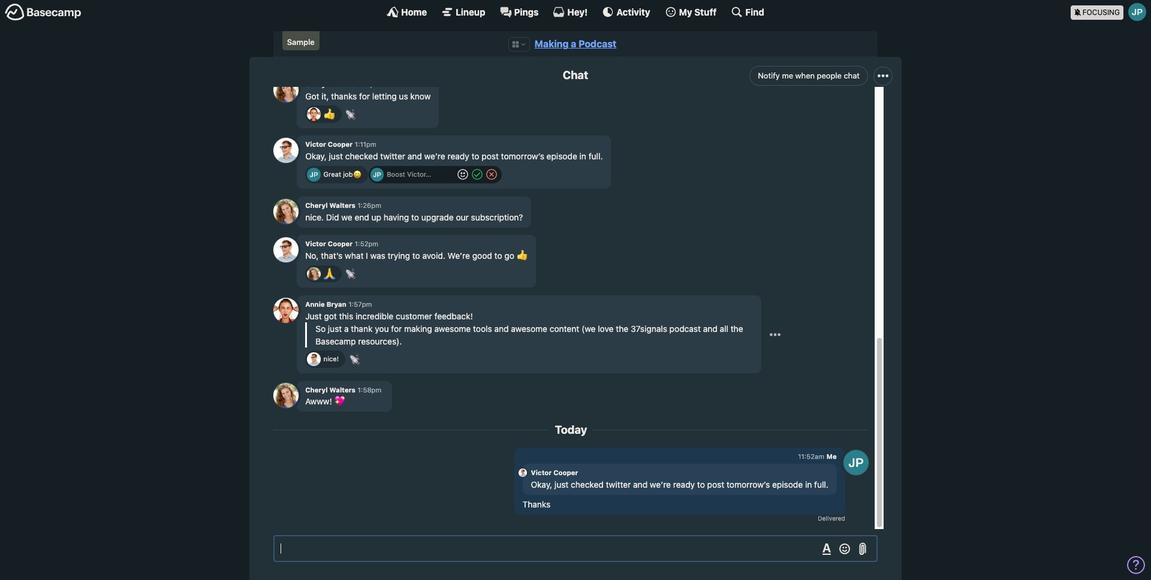 Task type: vqa. For each thing, say whether or not it's contained in the screenshot.
dos
no



Task type: locate. For each thing, give the bounding box(es) containing it.
tomorrow's inside "victor cooper 1:11pm okay, just checked twitter and we're ready to post tomorrow's episode in full."
[[501, 151, 545, 162]]

walters for thanks
[[330, 80, 356, 88]]

a down this
[[344, 324, 349, 334]]

cheryl walters image left 🙏
[[307, 267, 321, 281]]

1 cheryl from the top
[[305, 80, 328, 88]]

great
[[324, 171, 341, 178]]

1 vertical spatial in
[[806, 480, 812, 490]]

end
[[355, 212, 369, 222]]

in
[[580, 151, 587, 162], [806, 480, 812, 490]]

victor up thanks
[[531, 469, 552, 477]]

1 horizontal spatial post
[[708, 480, 725, 490]]

3 cheryl from the top
[[305, 386, 328, 394]]

1 horizontal spatial awesome
[[511, 324, 548, 334]]

our
[[456, 212, 469, 222]]

just
[[329, 151, 343, 162], [328, 324, 342, 334], [555, 480, 569, 490]]

3 walters from the top
[[330, 386, 356, 394]]

👍 inside "element"
[[324, 108, 335, 119]]

1 vertical spatial cheryl walters image
[[274, 199, 299, 224]]

me
[[783, 71, 794, 80]]

full. inside "victor cooper 1:11pm okay, just checked twitter and we're ready to post tomorrow's episode in full."
[[589, 151, 603, 162]]

victor cooper image left 'nice!'
[[307, 353, 321, 366]]

all
[[720, 324, 729, 334]]

james peterson image right the focusing
[[1129, 3, 1147, 21]]

thanks
[[523, 500, 551, 510]]

i
[[366, 251, 368, 261]]

0 vertical spatial victor cooper image
[[274, 238, 299, 263]]

find button
[[732, 6, 765, 18]]

checked down 1:11pm element
[[345, 151, 378, 162]]

walters inside cheryl walters 1:10pm got it, thanks for letting us know
[[330, 80, 356, 88]]

1 vertical spatial victor cooper image
[[307, 353, 321, 366]]

the right all
[[731, 324, 744, 334]]

awesome left content
[[511, 324, 548, 334]]

to
[[472, 151, 480, 162], [412, 212, 419, 222], [413, 251, 420, 261], [495, 251, 503, 261], [698, 480, 705, 490]]

0 vertical spatial post
[[482, 151, 499, 162]]

0 horizontal spatial awesome
[[435, 324, 471, 334]]

and
[[408, 151, 422, 162], [495, 324, 509, 334], [704, 324, 718, 334], [634, 480, 648, 490]]

walters inside cheryl walters 1:26pm nice. did we end up having to upgrade our subscription?
[[330, 202, 356, 209]]

0 horizontal spatial the
[[616, 324, 629, 334]]

annie bryan image
[[307, 108, 321, 121]]

2 cheryl from the top
[[305, 202, 328, 209]]

awesome down feedback!
[[435, 324, 471, 334]]

walters
[[330, 80, 356, 88], [330, 202, 356, 209], [330, 386, 356, 394]]

checked down victor cooper link
[[571, 480, 604, 490]]

victor inside victor cooper 1:52pm no, that's what i was trying to avoid. we're good to go 👍
[[305, 240, 326, 248]]

1 vertical spatial cheryl
[[305, 202, 328, 209]]

twitter
[[381, 151, 406, 162], [606, 480, 631, 490]]

james p. boosted the chat with 'great job😀' element
[[305, 166, 368, 184]]

0 vertical spatial victor
[[305, 141, 326, 148]]

1 vertical spatial post
[[708, 480, 725, 490]]

0 vertical spatial cheryl walters image
[[274, 78, 299, 103]]

victor for 🙏
[[305, 240, 326, 248]]

0 vertical spatial in
[[580, 151, 587, 162]]

0 horizontal spatial a
[[344, 324, 349, 334]]

okay, up great
[[305, 151, 327, 162]]

Submit submit
[[469, 168, 486, 182]]

11:52am
[[799, 453, 825, 461]]

0 vertical spatial tomorrow's
[[501, 151, 545, 162]]

checked inside "victor cooper 1:11pm okay, just checked twitter and we're ready to post tomorrow's episode in full."
[[345, 151, 378, 162]]

subscription?
[[471, 212, 523, 222]]

1 walters from the top
[[330, 80, 356, 88]]

1 horizontal spatial victor cooper image
[[519, 469, 527, 477]]

cooper
[[328, 141, 353, 148], [328, 240, 353, 248], [554, 469, 579, 477]]

episode inside victor cooper okay, just checked twitter and we're ready to post tomorrow's episode in full.
[[773, 480, 803, 490]]

cheryl walters image inside the cheryl w. boosted the chat with '🙏' element
[[307, 267, 321, 281]]

1 horizontal spatial full.
[[815, 480, 829, 490]]

0 horizontal spatial in
[[580, 151, 587, 162]]

victor cooper image
[[274, 138, 299, 163], [519, 469, 527, 477]]

episode
[[547, 151, 578, 162], [773, 480, 803, 490]]

cheryl up got
[[305, 80, 328, 88]]

1 vertical spatial full.
[[815, 480, 829, 490]]

the right love
[[616, 324, 629, 334]]

my
[[679, 6, 693, 17]]

cooper inside "victor cooper 1:11pm okay, just checked twitter and we're ready to post tomorrow's episode in full."
[[328, 141, 353, 148]]

cooper down today at the bottom
[[554, 469, 579, 477]]

my stuff
[[679, 6, 717, 17]]

1 horizontal spatial ready
[[674, 480, 695, 490]]

cheryl walters image left nice.
[[274, 199, 299, 224]]

1 horizontal spatial 👍
[[517, 251, 528, 261]]

0 horizontal spatial victor cooper image
[[274, 138, 299, 163]]

1 vertical spatial checked
[[571, 480, 604, 490]]

0 horizontal spatial twitter
[[381, 151, 406, 162]]

1:26pm
[[358, 202, 382, 209]]

cheryl inside cheryl walters 1:26pm nice. did we end up having to upgrade our subscription?
[[305, 202, 328, 209]]

walters for we
[[330, 202, 356, 209]]

a right making
[[571, 38, 577, 49]]

0 horizontal spatial we're
[[425, 151, 446, 162]]

victor cooper image
[[274, 238, 299, 263], [307, 353, 321, 366]]

okay, down victor cooper link
[[531, 480, 553, 490]]

1:58pm
[[358, 386, 382, 394]]

1 vertical spatial twitter
[[606, 480, 631, 490]]

0 horizontal spatial post
[[482, 151, 499, 162]]

1 vertical spatial tomorrow's
[[727, 480, 770, 490]]

cooper up that's
[[328, 240, 353, 248]]

0 horizontal spatial checked
[[345, 151, 378, 162]]

james peterson image left great
[[307, 168, 321, 182]]

just up great
[[329, 151, 343, 162]]

1:10pm
[[358, 80, 381, 88]]

1:26pm element
[[358, 202, 382, 209]]

0 horizontal spatial victor cooper image
[[274, 238, 299, 263]]

1 vertical spatial we're
[[650, 480, 671, 490]]

None text field
[[274, 536, 878, 563]]

1 vertical spatial 👍
[[517, 251, 528, 261]]

2 vertical spatial cheryl
[[305, 386, 328, 394]]

👍 right go
[[517, 251, 528, 261]]

just got this incredible customer feedback! so just a thank you for making awesome tools and awesome content             (we love the 37signals podcast and all the basecamp resources).
[[305, 311, 744, 347]]

cheryl inside cheryl walters 1:58pm awww! 💖
[[305, 386, 328, 394]]

to inside cheryl walters 1:26pm nice. did we end up having to upgrade our subscription?
[[412, 212, 419, 222]]

james peterson image inside james p. boosted the chat with 'great job😀' "element"
[[307, 168, 321, 182]]

notify me when people chat
[[759, 71, 860, 80]]

stuff
[[695, 6, 717, 17]]

for
[[359, 91, 370, 101], [391, 324, 402, 334]]

the
[[616, 324, 629, 334], [731, 324, 744, 334]]

cooper for great job😀
[[328, 141, 353, 148]]

0 vertical spatial 👍
[[324, 108, 335, 119]]

in inside victor cooper okay, just checked twitter and we're ready to post tomorrow's episode in full.
[[806, 480, 812, 490]]

cooper left 1:11pm
[[328, 141, 353, 148]]

a inside the just got this incredible customer feedback! so just a thank you for making awesome tools and awesome content             (we love the 37signals podcast and all the basecamp resources).
[[344, 324, 349, 334]]

1 horizontal spatial episode
[[773, 480, 803, 490]]

2 vertical spatial walters
[[330, 386, 356, 394]]

👍 right annie bryan image
[[324, 108, 335, 119]]

add a boost element
[[371, 168, 455, 182]]

cheryl walters image left got
[[274, 78, 299, 103]]

0 horizontal spatial 👍
[[324, 108, 335, 119]]

1 horizontal spatial tomorrow's
[[727, 480, 770, 490]]

we're
[[425, 151, 446, 162], [650, 480, 671, 490]]

1 vertical spatial for
[[391, 324, 402, 334]]

chat
[[844, 71, 860, 80]]

walters inside cheryl walters 1:58pm awww! 💖
[[330, 386, 356, 394]]

and inside victor cooper okay, just checked twitter and we're ready to post tomorrow's episode in full.
[[634, 480, 648, 490]]

cheryl
[[305, 80, 328, 88], [305, 202, 328, 209], [305, 386, 328, 394]]

0 vertical spatial checked
[[345, 151, 378, 162]]

1:26pm link
[[358, 202, 382, 209]]

for inside the just got this incredible customer feedback! so just a thank you for making awesome tools and awesome content             (we love the 37signals podcast and all the basecamp resources).
[[391, 324, 402, 334]]

👍
[[324, 108, 335, 119], [517, 251, 528, 261]]

1 horizontal spatial in
[[806, 480, 812, 490]]

to for 1:52pm
[[413, 251, 420, 261]]

37signals
[[631, 324, 668, 334]]

to for okay,
[[698, 480, 705, 490]]

1 vertical spatial ready
[[674, 480, 695, 490]]

cheryl walters image
[[274, 78, 299, 103], [274, 199, 299, 224], [307, 267, 321, 281]]

cheryl inside cheryl walters 1:10pm got it, thanks for letting us know
[[305, 80, 328, 88]]

1:57pm element
[[349, 301, 372, 308]]

making a podcast link
[[535, 38, 617, 49]]

victor up no,
[[305, 240, 326, 248]]

victor
[[305, 141, 326, 148], [305, 240, 326, 248], [531, 469, 552, 477]]

a
[[571, 38, 577, 49], [344, 324, 349, 334]]

1 horizontal spatial checked
[[571, 480, 604, 490]]

checked
[[345, 151, 378, 162], [571, 480, 604, 490]]

0 vertical spatial just
[[329, 151, 343, 162]]

0 horizontal spatial episode
[[547, 151, 578, 162]]

was
[[370, 251, 386, 261]]

1 vertical spatial cooper
[[328, 240, 353, 248]]

cheryl for got
[[305, 80, 328, 88]]

1 horizontal spatial twitter
[[606, 480, 631, 490]]

1 vertical spatial episode
[[773, 480, 803, 490]]

1 horizontal spatial we're
[[650, 480, 671, 490]]

1 vertical spatial walters
[[330, 202, 356, 209]]

cheryl up awww!
[[305, 386, 328, 394]]

0 horizontal spatial ready
[[448, 151, 470, 162]]

0 vertical spatial walters
[[330, 80, 356, 88]]

james peterson image
[[1129, 3, 1147, 21], [307, 168, 321, 182], [371, 168, 384, 182], [844, 450, 869, 476]]

1 vertical spatial just
[[328, 324, 342, 334]]

us
[[399, 91, 408, 101]]

1 horizontal spatial the
[[731, 324, 744, 334]]

twitter inside victor cooper okay, just checked twitter and we're ready to post tomorrow's episode in full.
[[606, 480, 631, 490]]

for right you
[[391, 324, 402, 334]]

we
[[342, 212, 353, 222]]

0 horizontal spatial full.
[[589, 151, 603, 162]]

to inside victor cooper okay, just checked twitter and we're ready to post tomorrow's episode in full.
[[698, 480, 705, 490]]

just down victor cooper link
[[555, 480, 569, 490]]

0 vertical spatial ready
[[448, 151, 470, 162]]

did
[[326, 212, 339, 222]]

cooper inside victor cooper 1:52pm no, that's what i was trying to avoid. we're good to go 👍
[[328, 240, 353, 248]]

victor cooper image left no,
[[274, 238, 299, 263]]

0 vertical spatial we're
[[425, 151, 446, 162]]

we're inside victor cooper okay, just checked twitter and we're ready to post tomorrow's episode in full.
[[650, 480, 671, 490]]

you
[[375, 324, 389, 334]]

2 vertical spatial victor
[[531, 469, 552, 477]]

2 awesome from the left
[[511, 324, 548, 334]]

1 horizontal spatial for
[[391, 324, 402, 334]]

0 vertical spatial a
[[571, 38, 577, 49]]

2 vertical spatial cheryl walters image
[[307, 267, 321, 281]]

cheryl for awww!
[[305, 386, 328, 394]]

just up the basecamp
[[328, 324, 342, 334]]

okay, inside victor cooper okay, just checked twitter and we're ready to post tomorrow's episode in full.
[[531, 480, 553, 490]]

victor down annie bryan image
[[305, 141, 326, 148]]

to inside "victor cooper 1:11pm okay, just checked twitter and we're ready to post tomorrow's episode in full."
[[472, 151, 480, 162]]

today
[[555, 424, 588, 437]]

cooper for 🙏
[[328, 240, 353, 248]]

victor inside "victor cooper 1:11pm okay, just checked twitter and we're ready to post tomorrow's episode in full."
[[305, 141, 326, 148]]

0 vertical spatial cheryl
[[305, 80, 328, 88]]

0 vertical spatial for
[[359, 91, 370, 101]]

post
[[482, 151, 499, 162], [708, 480, 725, 490]]

resources).
[[358, 336, 402, 347]]

0 vertical spatial twitter
[[381, 151, 406, 162]]

0 horizontal spatial tomorrow's
[[501, 151, 545, 162]]

0 vertical spatial okay,
[[305, 151, 327, 162]]

james peterson image right job😀
[[371, 168, 384, 182]]

0 vertical spatial cooper
[[328, 141, 353, 148]]

1:52pm
[[355, 240, 379, 248]]

1 vertical spatial okay,
[[531, 480, 553, 490]]

0 horizontal spatial for
[[359, 91, 370, 101]]

letting
[[372, 91, 397, 101]]

1:58pm element
[[358, 386, 382, 394]]

cheryl up nice.
[[305, 202, 328, 209]]

walters up 💖 in the left of the page
[[330, 386, 356, 394]]

twitter inside "victor cooper 1:11pm okay, just checked twitter and we're ready to post tomorrow's episode in full."
[[381, 151, 406, 162]]

got
[[324, 311, 337, 321]]

1 vertical spatial victor
[[305, 240, 326, 248]]

walters up the 'thanks'
[[330, 80, 356, 88]]

0 horizontal spatial okay,
[[305, 151, 327, 162]]

1 horizontal spatial victor cooper image
[[307, 353, 321, 366]]

0 vertical spatial full.
[[589, 151, 603, 162]]

main element
[[0, 0, 1152, 23]]

1 horizontal spatial a
[[571, 38, 577, 49]]

2 vertical spatial cooper
[[554, 469, 579, 477]]

for inside cheryl walters 1:10pm got it, thanks for letting us know
[[359, 91, 370, 101]]

annie bryan image
[[274, 298, 299, 323]]

2 vertical spatial just
[[555, 480, 569, 490]]

trying
[[388, 251, 410, 261]]

1 horizontal spatial okay,
[[531, 480, 553, 490]]

walters up the we
[[330, 202, 356, 209]]

making a podcast
[[535, 38, 617, 49]]

0 vertical spatial episode
[[547, 151, 578, 162]]

1 vertical spatial a
[[344, 324, 349, 334]]

2 walters from the top
[[330, 202, 356, 209]]

1 vertical spatial victor cooper image
[[519, 469, 527, 477]]

for down 1:10pm
[[359, 91, 370, 101]]

okay, inside "victor cooper 1:11pm okay, just checked twitter and we're ready to post tomorrow's episode in full."
[[305, 151, 327, 162]]

victor cooper okay, just checked twitter and we're ready to post tomorrow's episode in full.
[[531, 469, 829, 490]]



Task type: describe. For each thing, give the bounding box(es) containing it.
2 the from the left
[[731, 324, 744, 334]]

nice!
[[324, 355, 339, 363]]

what
[[345, 251, 364, 261]]

home
[[401, 6, 427, 17]]

go
[[505, 251, 515, 261]]

1:57pm link
[[349, 301, 372, 308]]

that's
[[321, 251, 343, 261]]

this
[[339, 311, 353, 321]]

thank
[[351, 324, 373, 334]]

cooper inside victor cooper okay, just checked twitter and we're ready to post tomorrow's episode in full.
[[554, 469, 579, 477]]

victor cooper 1:52pm no, that's what i was trying to avoid. we're good to go 👍
[[305, 240, 528, 261]]

just inside the just got this incredible customer feedback! so just a thank you for making awesome tools and awesome content             (we love the 37signals podcast and all the basecamp resources).
[[328, 324, 342, 334]]

podcast
[[579, 38, 617, 49]]

job😀
[[343, 171, 362, 178]]

(we
[[582, 324, 596, 334]]

annie
[[305, 301, 325, 308]]

good
[[473, 251, 492, 261]]

up
[[372, 212, 382, 222]]

episode inside "victor cooper 1:11pm okay, just checked twitter and we're ready to post tomorrow's episode in full."
[[547, 151, 578, 162]]

1:58pm link
[[358, 386, 382, 394]]

cheryl walters image for got it, thanks for letting us know
[[274, 78, 299, 103]]

notify me when people chat link
[[750, 66, 869, 86]]

bryan
[[327, 301, 347, 308]]

cheryl walters 1:10pm got it, thanks for letting us know
[[305, 80, 431, 101]]

having
[[384, 212, 409, 222]]

in inside "victor cooper 1:11pm okay, just checked twitter and we're ready to post tomorrow's episode in full."
[[580, 151, 587, 162]]

sample element
[[283, 31, 320, 51]]

ready inside victor cooper okay, just checked twitter and we're ready to post tomorrow's episode in full.
[[674, 480, 695, 490]]

1 awesome from the left
[[435, 324, 471, 334]]

cheryl walters 1:58pm awww! 💖
[[305, 386, 382, 407]]

thanks
[[331, 91, 357, 101]]

notify
[[759, 71, 780, 80]]

annie b. boosted the chat with '👍' element
[[305, 106, 342, 123]]

1 the from the left
[[616, 324, 629, 334]]

james peterson image inside focusing popup button
[[1129, 3, 1147, 21]]

1:11pm link
[[355, 141, 377, 148]]

cheryl for nice.
[[305, 202, 328, 209]]

annie bryan 1:57pm
[[305, 301, 372, 308]]

victor inside victor cooper okay, just checked twitter and we're ready to post tomorrow's episode in full.
[[531, 469, 552, 477]]

victor c. boosted the chat with 'nice!' element
[[305, 351, 346, 368]]

tomorrow's inside victor cooper okay, just checked twitter and we're ready to post tomorrow's episode in full.
[[727, 480, 770, 490]]

switch accounts image
[[5, 3, 82, 22]]

focusing
[[1083, 7, 1121, 16]]

got
[[305, 91, 320, 101]]

upgrade
[[422, 212, 454, 222]]

hey! button
[[553, 6, 588, 18]]

awww!
[[305, 397, 332, 407]]

1:11pm
[[355, 141, 377, 148]]

11:52am link
[[799, 453, 825, 461]]

activity
[[617, 6, 651, 17]]

so
[[316, 324, 326, 334]]

james peterson image right 11:52am element
[[844, 450, 869, 476]]

1:52pm element
[[355, 240, 379, 248]]

making
[[535, 38, 569, 49]]

podcast
[[670, 324, 701, 334]]

cheryl walters 1:26pm nice. did we end up having to upgrade our subscription?
[[305, 202, 523, 222]]

pings
[[514, 6, 539, 17]]

1:57pm
[[349, 301, 372, 308]]

customer
[[396, 311, 432, 321]]

1:10pm element
[[358, 80, 381, 88]]

lineup link
[[442, 6, 486, 18]]

to for 1:26pm
[[412, 212, 419, 222]]

we're
[[448, 251, 470, 261]]

making
[[404, 324, 432, 334]]

my stuff button
[[665, 6, 717, 18]]

just
[[305, 311, 322, 321]]

focusing button
[[1071, 0, 1152, 23]]

find
[[746, 6, 765, 17]]

just inside "victor cooper 1:11pm okay, just checked twitter and we're ready to post tomorrow's episode in full."
[[329, 151, 343, 162]]

tools
[[473, 324, 492, 334]]

love
[[598, 324, 614, 334]]

1:52pm link
[[355, 240, 379, 248]]

people
[[817, 71, 842, 80]]

🙏
[[324, 268, 335, 279]]

chat
[[563, 68, 589, 82]]

full. inside victor cooper okay, just checked twitter and we're ready to post tomorrow's episode in full.
[[815, 480, 829, 490]]

Boost Victor… text field
[[387, 168, 455, 182]]

when
[[796, 71, 815, 80]]

victor for great job😀
[[305, 141, 326, 148]]

just inside victor cooper okay, just checked twitter and we're ready to post tomorrow's episode in full.
[[555, 480, 569, 490]]

cheryl walters image for nice. did we end up having to upgrade our subscription?
[[274, 199, 299, 224]]

post inside "victor cooper 1:11pm okay, just checked twitter and we're ready to post tomorrow's episode in full."
[[482, 151, 499, 162]]

ready inside "victor cooper 1:11pm okay, just checked twitter and we're ready to post tomorrow's episode in full."
[[448, 151, 470, 162]]

it,
[[322, 91, 329, 101]]

activity link
[[603, 6, 651, 18]]

victor cooper image inside victor c. boosted the chat with 'nice!' element
[[307, 353, 321, 366]]

0 vertical spatial victor cooper image
[[274, 138, 299, 163]]

know
[[411, 91, 431, 101]]

pings button
[[500, 6, 539, 18]]

and inside "victor cooper 1:11pm okay, just checked twitter and we're ready to post tomorrow's episode in full."
[[408, 151, 422, 162]]

breadcrumb element
[[274, 31, 878, 57]]

content
[[550, 324, 580, 334]]

home link
[[387, 6, 427, 18]]

post inside victor cooper okay, just checked twitter and we're ready to post tomorrow's episode in full.
[[708, 480, 725, 490]]

nice.
[[305, 212, 324, 222]]

avoid.
[[423, 251, 446, 261]]

cheryl w. boosted the chat with '🙏' element
[[305, 266, 342, 283]]

we're inside "victor cooper 1:11pm okay, just checked twitter and we're ready to post tomorrow's episode in full."
[[425, 151, 446, 162]]

feedback!
[[435, 311, 473, 321]]

1:11pm element
[[355, 141, 377, 148]]

cheryl walters image
[[274, 383, 299, 409]]

👍 inside victor cooper 1:52pm no, that's what i was trying to avoid. we're good to go 👍
[[517, 251, 528, 261]]

checked inside victor cooper okay, just checked twitter and we're ready to post tomorrow's episode in full.
[[571, 480, 604, 490]]

victor cooper 1:11pm okay, just checked twitter and we're ready to post tomorrow's episode in full.
[[305, 141, 603, 162]]

sample
[[287, 37, 315, 47]]

great job😀
[[324, 171, 362, 178]]

basecamp
[[316, 336, 356, 347]]

incredible
[[356, 311, 394, 321]]

hey!
[[568, 6, 588, 17]]

lineup
[[456, 6, 486, 17]]

11:52am element
[[799, 453, 825, 461]]

no,
[[305, 251, 319, 261]]

victor cooper link
[[531, 469, 579, 479]]



